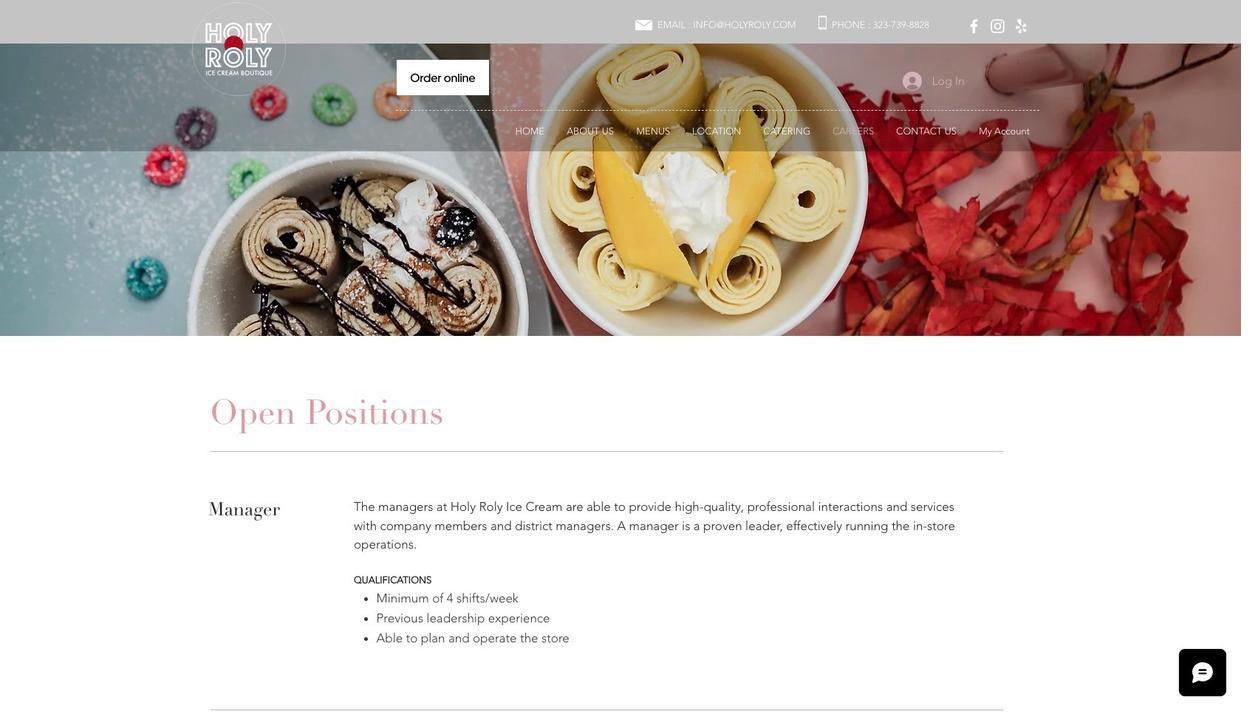 Task type: locate. For each thing, give the bounding box(es) containing it.
white instagram icon image
[[989, 17, 1007, 35]]

wix chat element
[[1172, 642, 1241, 712]]

social bar element
[[965, 17, 1031, 35]]



Task type: describe. For each thing, give the bounding box(es) containing it.
main_boutique 2.png image
[[192, 2, 286, 96]]

white yelp icon image
[[1012, 17, 1031, 35]]

white facebook icon image
[[965, 17, 983, 35]]



Task type: vqa. For each thing, say whether or not it's contained in the screenshot.
Wix Chat element
yes



